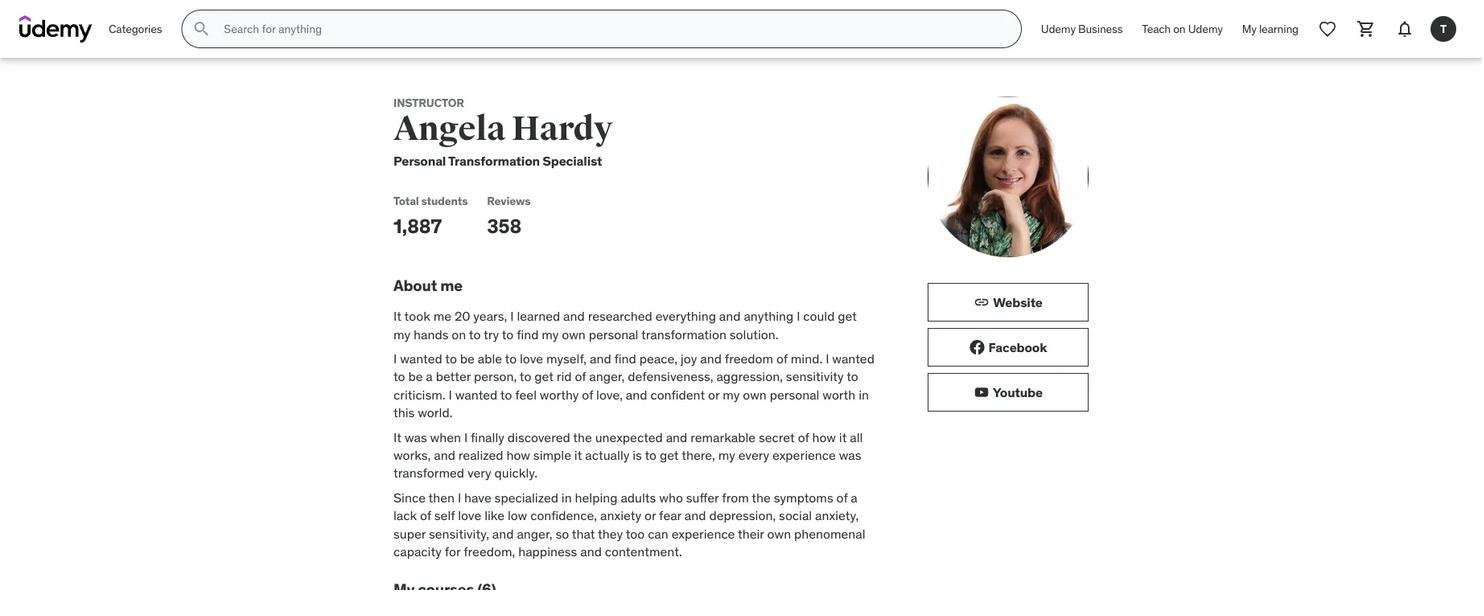 Task type: vqa. For each thing, say whether or not it's contained in the screenshot.
status
no



Task type: describe. For each thing, give the bounding box(es) containing it.
1 vertical spatial it
[[575, 447, 582, 464]]

0 vertical spatial or
[[709, 387, 720, 403]]

sensitivity
[[786, 369, 844, 385]]

of left the mind. on the right bottom of the page
[[777, 351, 788, 367]]

udemy inside "link"
[[1189, 21, 1223, 36]]

symptoms
[[774, 490, 834, 506]]

1 vertical spatial how
[[507, 447, 531, 464]]

finally
[[471, 429, 505, 446]]

notifications image
[[1396, 19, 1415, 39]]

and down that
[[581, 544, 602, 560]]

fear
[[659, 508, 682, 524]]

business
[[1079, 21, 1123, 36]]

secret
[[759, 429, 795, 446]]

i right then
[[458, 490, 461, 506]]

shopping cart with 0 items image
[[1357, 19, 1377, 39]]

specialized
[[495, 490, 559, 506]]

have
[[465, 490, 492, 506]]

i right "years,"
[[511, 308, 514, 325]]

can
[[648, 526, 669, 542]]

i right the mind. on the right bottom of the page
[[826, 351, 830, 367]]

t link
[[1425, 10, 1464, 48]]

very
[[468, 465, 492, 482]]

this
[[394, 405, 415, 421]]

youtube link
[[928, 374, 1089, 412]]

1 it from the top
[[394, 308, 402, 325]]

better
[[436, 369, 471, 385]]

joy
[[681, 351, 697, 367]]

world.
[[418, 405, 453, 421]]

depression,
[[710, 508, 776, 524]]

defensiveness,
[[628, 369, 714, 385]]

to right able
[[505, 351, 517, 367]]

could
[[804, 308, 835, 325]]

1 vertical spatial own
[[743, 387, 767, 403]]

simple
[[534, 447, 572, 464]]

i up criticism.
[[394, 351, 397, 367]]

adults
[[621, 490, 656, 506]]

try
[[484, 326, 499, 343]]

1 horizontal spatial experience
[[773, 447, 836, 464]]

it took me 20 years, i learned and researched everything and anything i could get my hands on to try to find my own personal transformation solution. i wanted to be able to love myself, and find peace, joy and freedom of mind. i wanted to be a better person, to get rid of anger, defensiveness, aggression, sensitivity to criticism. i wanted to feel worthy of love, and confident or my own personal worth in this world. it was when i finally discovered the unexpected and remarkable secret of how it all works, and realized how simple it actually is to get there, my every experience was transformed very quickly. since then i have specialized in helping adults who suffer from the symptoms of a lack of self love like low confidence, anxiety or fear and depression, social anxiety, super sensitivity, and anger, so that they too can experience their own phenomenal capacity for freedom, happiness and contentment.
[[394, 308, 875, 560]]

suffer
[[687, 490, 719, 506]]

0 horizontal spatial experience
[[672, 526, 735, 542]]

358
[[487, 214, 522, 238]]

and up solution.
[[720, 308, 741, 325]]

mind.
[[791, 351, 823, 367]]

1 horizontal spatial how
[[813, 429, 836, 446]]

too
[[626, 526, 645, 542]]

to up worth
[[847, 369, 859, 385]]

i down the better
[[449, 387, 452, 403]]

took
[[405, 308, 431, 325]]

solution.
[[730, 326, 779, 343]]

rid
[[557, 369, 572, 385]]

helping
[[575, 490, 618, 506]]

i right the when
[[464, 429, 468, 446]]

and down the when
[[434, 447, 456, 464]]

udemy business
[[1042, 21, 1123, 36]]

anything
[[744, 308, 794, 325]]

small image
[[974, 385, 990, 401]]

1 horizontal spatial find
[[615, 351, 637, 367]]

learning
[[1260, 21, 1299, 36]]

total students 1,887
[[394, 194, 468, 238]]

when
[[430, 429, 461, 446]]

categories button
[[99, 10, 172, 48]]

criticism.
[[394, 387, 446, 403]]

categories
[[109, 21, 162, 36]]

person,
[[474, 369, 517, 385]]

small image for facebook
[[970, 340, 986, 356]]

udemy business link
[[1032, 10, 1133, 48]]

my down aggression,
[[723, 387, 740, 403]]

learned
[[517, 308, 561, 325]]

students
[[421, 194, 468, 209]]

myself,
[[547, 351, 587, 367]]

0 horizontal spatial personal
[[589, 326, 639, 343]]

of left the self
[[420, 508, 431, 524]]

since
[[394, 490, 426, 506]]

reviews 358
[[487, 194, 531, 238]]

small image for website
[[974, 295, 990, 311]]

facebook
[[989, 339, 1048, 356]]

feel
[[515, 387, 537, 403]]

works,
[[394, 447, 431, 464]]

0 horizontal spatial own
[[562, 326, 586, 343]]

my learning link
[[1233, 10, 1309, 48]]

remarkable
[[691, 429, 756, 446]]

confidence,
[[531, 508, 597, 524]]

confident
[[651, 387, 705, 403]]

happiness
[[519, 544, 578, 560]]

every
[[739, 447, 770, 464]]

my down took
[[394, 326, 411, 343]]

to up the better
[[445, 351, 457, 367]]

is
[[633, 447, 642, 464]]

super
[[394, 526, 426, 542]]

and right learned at the bottom
[[564, 308, 585, 325]]

self
[[435, 508, 455, 524]]

0 horizontal spatial anger,
[[517, 526, 553, 542]]

website link
[[928, 283, 1089, 322]]

2 vertical spatial own
[[768, 526, 791, 542]]

website
[[994, 294, 1043, 311]]

discovered
[[508, 429, 571, 446]]

years,
[[474, 308, 507, 325]]

teach
[[1143, 21, 1171, 36]]

peace,
[[640, 351, 678, 367]]

and right the love,
[[626, 387, 648, 403]]

1 horizontal spatial personal
[[770, 387, 820, 403]]

0 vertical spatial the
[[573, 429, 592, 446]]

and down like
[[493, 526, 514, 542]]



Task type: locate. For each thing, give the bounding box(es) containing it.
2 horizontal spatial get
[[838, 308, 857, 325]]

small image inside facebook "link"
[[970, 340, 986, 356]]

the right from
[[752, 490, 771, 506]]

realized
[[459, 447, 504, 464]]

personal down researched
[[589, 326, 639, 343]]

specialist
[[543, 153, 602, 169]]

to left feel
[[501, 387, 512, 403]]

1 horizontal spatial a
[[851, 490, 858, 506]]

1 vertical spatial a
[[851, 490, 858, 506]]

2 udemy from the left
[[1189, 21, 1223, 36]]

lack
[[394, 508, 417, 524]]

small image inside 'website' link
[[974, 295, 990, 311]]

0 horizontal spatial wanted
[[400, 351, 443, 367]]

unexpected
[[595, 429, 663, 446]]

2 horizontal spatial own
[[768, 526, 791, 542]]

udemy left the my
[[1189, 21, 1223, 36]]

teach on udemy
[[1143, 21, 1223, 36]]

0 horizontal spatial be
[[409, 369, 423, 385]]

aggression,
[[717, 369, 783, 385]]

2 it from the top
[[394, 429, 402, 446]]

worthy
[[540, 387, 579, 403]]

udemy left business at the right of page
[[1042, 21, 1076, 36]]

1 vertical spatial get
[[535, 369, 554, 385]]

0 horizontal spatial how
[[507, 447, 531, 464]]

to up criticism.
[[394, 369, 405, 385]]

be left able
[[460, 351, 475, 367]]

that
[[572, 526, 595, 542]]

0 horizontal spatial or
[[645, 508, 656, 524]]

youtube
[[993, 384, 1043, 401]]

of left the love,
[[582, 387, 594, 403]]

2 vertical spatial get
[[660, 447, 679, 464]]

own down aggression,
[[743, 387, 767, 403]]

anger, up the love,
[[590, 369, 625, 385]]

personal
[[394, 153, 446, 169]]

udemy image
[[19, 15, 93, 43]]

wanted down person,
[[455, 387, 498, 403]]

0 vertical spatial me
[[440, 276, 463, 295]]

1 horizontal spatial or
[[709, 387, 720, 403]]

was down all
[[839, 447, 862, 464]]

me
[[440, 276, 463, 295], [434, 308, 452, 325]]

udemy
[[1042, 21, 1076, 36], [1189, 21, 1223, 36]]

i left "could"
[[797, 308, 801, 325]]

angela
[[394, 108, 506, 150]]

1 vertical spatial anger,
[[517, 526, 553, 542]]

of right rid
[[575, 369, 586, 385]]

0 vertical spatial how
[[813, 429, 836, 446]]

to up feel
[[520, 369, 532, 385]]

0 horizontal spatial find
[[517, 326, 539, 343]]

t
[[1441, 21, 1447, 36]]

how up the quickly.
[[507, 447, 531, 464]]

and up there,
[[666, 429, 688, 446]]

0 vertical spatial it
[[394, 308, 402, 325]]

how
[[813, 429, 836, 446], [507, 447, 531, 464]]

anxiety,
[[816, 508, 859, 524]]

or up can
[[645, 508, 656, 524]]

able
[[478, 351, 502, 367]]

0 vertical spatial personal
[[589, 326, 639, 343]]

was up works, on the bottom of the page
[[405, 429, 427, 446]]

or right confident on the left of the page
[[709, 387, 720, 403]]

1,887
[[394, 214, 442, 238]]

0 vertical spatial find
[[517, 326, 539, 343]]

to left try
[[469, 326, 481, 343]]

and right myself,
[[590, 351, 612, 367]]

so
[[556, 526, 569, 542]]

my down learned at the bottom
[[542, 326, 559, 343]]

1 vertical spatial it
[[394, 429, 402, 446]]

to
[[469, 326, 481, 343], [502, 326, 514, 343], [445, 351, 457, 367], [505, 351, 517, 367], [394, 369, 405, 385], [520, 369, 532, 385], [847, 369, 859, 385], [501, 387, 512, 403], [645, 447, 657, 464]]

on inside "link"
[[1174, 21, 1186, 36]]

everything
[[656, 308, 716, 325]]

of
[[777, 351, 788, 367], [575, 369, 586, 385], [582, 387, 594, 403], [798, 429, 810, 446], [837, 490, 848, 506], [420, 508, 431, 524]]

on inside it took me 20 years, i learned and researched everything and anything i could get my hands on to try to find my own personal transformation solution. i wanted to be able to love myself, and find peace, joy and freedom of mind. i wanted to be a better person, to get rid of anger, defensiveness, aggression, sensitivity to criticism. i wanted to feel worthy of love, and confident or my own personal worth in this world. it was when i finally discovered the unexpected and remarkable secret of how it all works, and realized how simple it actually is to get there, my every experience was transformed very quickly. since then i have specialized in helping adults who suffer from the symptoms of a lack of self love like low confidence, anxiety or fear and depression, social anxiety, super sensitivity, and anger, so that they too can experience their own phenomenal capacity for freedom, happiness and contentment.
[[452, 326, 466, 343]]

hardy
[[512, 108, 613, 150]]

the up actually
[[573, 429, 592, 446]]

on right teach
[[1174, 21, 1186, 36]]

2 horizontal spatial wanted
[[833, 351, 875, 367]]

social
[[779, 508, 812, 524]]

0 horizontal spatial udemy
[[1042, 21, 1076, 36]]

experience
[[773, 447, 836, 464], [672, 526, 735, 542]]

instructor angela hardy personal transformation specialist
[[394, 96, 613, 169]]

wanted down hands
[[400, 351, 443, 367]]

sensitivity,
[[429, 526, 489, 542]]

about
[[394, 276, 437, 295]]

actually
[[586, 447, 630, 464]]

then
[[429, 490, 455, 506]]

small image left website
[[974, 295, 990, 311]]

for
[[445, 544, 461, 560]]

a up anxiety,
[[851, 490, 858, 506]]

on down 20
[[452, 326, 466, 343]]

from
[[722, 490, 749, 506]]

1 vertical spatial or
[[645, 508, 656, 524]]

anxiety
[[601, 508, 642, 524]]

20
[[455, 308, 471, 325]]

and down suffer on the bottom left of the page
[[685, 508, 706, 524]]

find
[[517, 326, 539, 343], [615, 351, 637, 367]]

transformation
[[642, 326, 727, 343]]

transformation
[[448, 153, 540, 169]]

about me
[[394, 276, 463, 295]]

submit search image
[[192, 19, 211, 39]]

find left peace,
[[615, 351, 637, 367]]

1 vertical spatial was
[[839, 447, 862, 464]]

my
[[1243, 21, 1257, 36]]

1 vertical spatial me
[[434, 308, 452, 325]]

1 horizontal spatial it
[[840, 429, 847, 446]]

wishlist image
[[1319, 19, 1338, 39]]

love down the have
[[458, 508, 482, 524]]

my
[[394, 326, 411, 343], [542, 326, 559, 343], [723, 387, 740, 403], [719, 447, 736, 464]]

1 vertical spatial in
[[562, 490, 572, 506]]

quickly.
[[495, 465, 538, 482]]

0 horizontal spatial get
[[535, 369, 554, 385]]

0 vertical spatial love
[[520, 351, 543, 367]]

be up criticism.
[[409, 369, 423, 385]]

total
[[394, 194, 419, 209]]

freedom,
[[464, 544, 515, 560]]

small image left facebook
[[970, 340, 986, 356]]

1 udemy from the left
[[1042, 21, 1076, 36]]

wanted
[[400, 351, 443, 367], [833, 351, 875, 367], [455, 387, 498, 403]]

1 vertical spatial small image
[[970, 340, 986, 356]]

1 vertical spatial personal
[[770, 387, 820, 403]]

and right joy at the left bottom of the page
[[701, 351, 722, 367]]

small image
[[974, 295, 990, 311], [970, 340, 986, 356]]

0 vertical spatial experience
[[773, 447, 836, 464]]

me inside it took me 20 years, i learned and researched everything and anything i could get my hands on to try to find my own personal transformation solution. i wanted to be able to love myself, and find peace, joy and freedom of mind. i wanted to be a better person, to get rid of anger, defensiveness, aggression, sensitivity to criticism. i wanted to feel worthy of love, and confident or my own personal worth in this world. it was when i finally discovered the unexpected and remarkable secret of how it all works, and realized how simple it actually is to get there, my every experience was transformed very quickly. since then i have specialized in helping adults who suffer from the symptoms of a lack of self love like low confidence, anxiety or fear and depression, social anxiety, super sensitivity, and anger, so that they too can experience their own phenomenal capacity for freedom, happiness and contentment.
[[434, 308, 452, 325]]

0 vertical spatial get
[[838, 308, 857, 325]]

low
[[508, 508, 528, 524]]

experience down suffer on the bottom left of the page
[[672, 526, 735, 542]]

0 horizontal spatial love
[[458, 508, 482, 524]]

0 vertical spatial anger,
[[590, 369, 625, 385]]

capacity
[[394, 544, 442, 560]]

0 horizontal spatial on
[[452, 326, 466, 343]]

get
[[838, 308, 857, 325], [535, 369, 554, 385], [660, 447, 679, 464]]

own up myself,
[[562, 326, 586, 343]]

contentment.
[[605, 544, 682, 560]]

love,
[[597, 387, 623, 403]]

1 vertical spatial on
[[452, 326, 466, 343]]

all
[[850, 429, 863, 446]]

reviews
[[487, 194, 531, 209]]

it up works, on the bottom of the page
[[394, 429, 402, 446]]

1 vertical spatial the
[[752, 490, 771, 506]]

0 vertical spatial small image
[[974, 295, 990, 311]]

get left rid
[[535, 369, 554, 385]]

1 horizontal spatial udemy
[[1189, 21, 1223, 36]]

1 horizontal spatial wanted
[[455, 387, 498, 403]]

1 vertical spatial find
[[615, 351, 637, 367]]

a up criticism.
[[426, 369, 433, 385]]

to right is
[[645, 447, 657, 464]]

me left 20
[[434, 308, 452, 325]]

0 horizontal spatial it
[[575, 447, 582, 464]]

researched
[[588, 308, 653, 325]]

0 horizontal spatial was
[[405, 429, 427, 446]]

own down social
[[768, 526, 791, 542]]

there,
[[682, 447, 716, 464]]

instructor
[[394, 96, 464, 110]]

like
[[485, 508, 505, 524]]

Search for anything text field
[[221, 15, 1002, 43]]

1 horizontal spatial be
[[460, 351, 475, 367]]

it left all
[[840, 429, 847, 446]]

get left there,
[[660, 447, 679, 464]]

to right try
[[502, 326, 514, 343]]

phenomenal
[[795, 526, 866, 542]]

it right simple
[[575, 447, 582, 464]]

0 vertical spatial was
[[405, 429, 427, 446]]

love left myself,
[[520, 351, 543, 367]]

0 vertical spatial it
[[840, 429, 847, 446]]

1 horizontal spatial in
[[859, 387, 869, 403]]

0 vertical spatial on
[[1174, 21, 1186, 36]]

1 horizontal spatial own
[[743, 387, 767, 403]]

facebook link
[[928, 328, 1089, 367]]

how left all
[[813, 429, 836, 446]]

1 vertical spatial experience
[[672, 526, 735, 542]]

experience down secret
[[773, 447, 836, 464]]

wanted up worth
[[833, 351, 875, 367]]

of up anxiety,
[[837, 490, 848, 506]]

it left took
[[394, 308, 402, 325]]

0 vertical spatial own
[[562, 326, 586, 343]]

1 vertical spatial love
[[458, 508, 482, 524]]

1 horizontal spatial was
[[839, 447, 862, 464]]

anger,
[[590, 369, 625, 385], [517, 526, 553, 542]]

love
[[520, 351, 543, 367], [458, 508, 482, 524]]

1 horizontal spatial love
[[520, 351, 543, 367]]

0 horizontal spatial in
[[562, 490, 572, 506]]

0 vertical spatial in
[[859, 387, 869, 403]]

1 horizontal spatial anger,
[[590, 369, 625, 385]]

1 horizontal spatial get
[[660, 447, 679, 464]]

1 vertical spatial be
[[409, 369, 423, 385]]

0 horizontal spatial the
[[573, 429, 592, 446]]

me up 20
[[440, 276, 463, 295]]

0 horizontal spatial a
[[426, 369, 433, 385]]

i
[[511, 308, 514, 325], [797, 308, 801, 325], [394, 351, 397, 367], [826, 351, 830, 367], [449, 387, 452, 403], [464, 429, 468, 446], [458, 490, 461, 506]]

get right "could"
[[838, 308, 857, 325]]

personal down sensitivity
[[770, 387, 820, 403]]

find down learned at the bottom
[[517, 326, 539, 343]]

be
[[460, 351, 475, 367], [409, 369, 423, 385]]

of right secret
[[798, 429, 810, 446]]

in right worth
[[859, 387, 869, 403]]

my learning
[[1243, 21, 1299, 36]]

personal
[[589, 326, 639, 343], [770, 387, 820, 403]]

in up confidence, in the left of the page
[[562, 490, 572, 506]]

1 horizontal spatial on
[[1174, 21, 1186, 36]]

my down remarkable
[[719, 447, 736, 464]]

worth
[[823, 387, 856, 403]]

their
[[738, 526, 765, 542]]

0 vertical spatial a
[[426, 369, 433, 385]]

anger, up happiness
[[517, 526, 553, 542]]

0 vertical spatial be
[[460, 351, 475, 367]]

they
[[598, 526, 623, 542]]

and
[[564, 308, 585, 325], [720, 308, 741, 325], [590, 351, 612, 367], [701, 351, 722, 367], [626, 387, 648, 403], [666, 429, 688, 446], [434, 447, 456, 464], [685, 508, 706, 524], [493, 526, 514, 542], [581, 544, 602, 560]]

udemy inside 'link'
[[1042, 21, 1076, 36]]

1 horizontal spatial the
[[752, 490, 771, 506]]

angela hardy image
[[928, 97, 1089, 258]]

hands
[[414, 326, 449, 343]]



